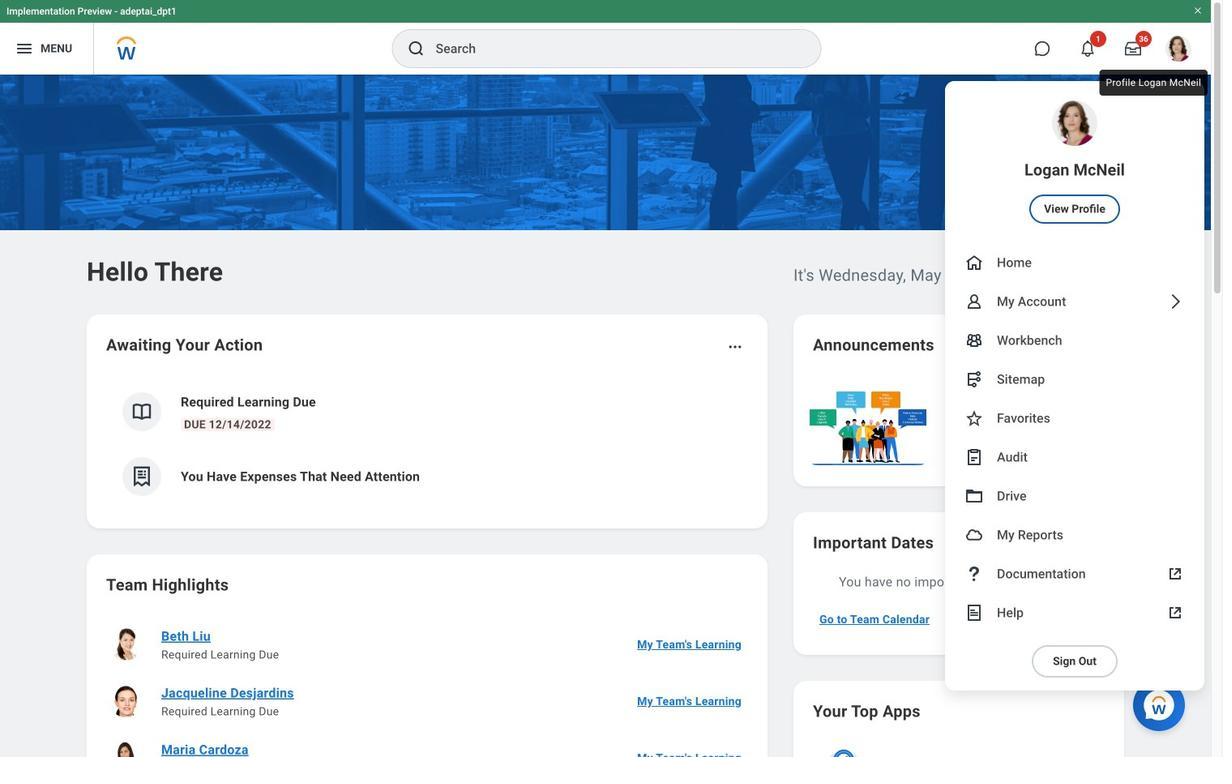 Task type: vqa. For each thing, say whether or not it's contained in the screenshot.
notifications large image
yes



Task type: describe. For each thing, give the bounding box(es) containing it.
logan mcneil image
[[1166, 36, 1192, 62]]

8 menu item from the top
[[946, 477, 1205, 516]]

user image
[[965, 292, 985, 311]]

notifications large image
[[1080, 41, 1097, 57]]

ext link image
[[1166, 564, 1186, 584]]

question image
[[965, 564, 985, 584]]

document image
[[965, 603, 985, 623]]

close environment banner image
[[1194, 6, 1204, 15]]

5 menu item from the top
[[946, 360, 1205, 399]]

ext link image
[[1166, 603, 1186, 623]]

9 menu item from the top
[[946, 516, 1205, 555]]

inbox large image
[[1126, 41, 1142, 57]]

star image
[[965, 409, 985, 428]]

avatar image
[[965, 526, 985, 545]]

related actions image
[[728, 339, 744, 355]]

6 menu item from the top
[[946, 399, 1205, 438]]

1 menu item from the top
[[946, 81, 1205, 243]]



Task type: locate. For each thing, give the bounding box(es) containing it.
search image
[[407, 39, 426, 58]]

dashboard expenses image
[[130, 465, 154, 489]]

Search Workday  search field
[[436, 31, 788, 67]]

3 menu item from the top
[[946, 282, 1205, 321]]

endpoints image
[[965, 370, 985, 389]]

paste image
[[965, 448, 985, 467]]

chevron left small image
[[1055, 337, 1071, 354]]

menu item
[[946, 81, 1205, 243], [946, 243, 1205, 282], [946, 282, 1205, 321], [946, 321, 1205, 360], [946, 360, 1205, 399], [946, 399, 1205, 438], [946, 438, 1205, 477], [946, 477, 1205, 516], [946, 516, 1205, 555], [946, 555, 1205, 594], [946, 594, 1205, 633]]

justify image
[[15, 39, 34, 58]]

status
[[1018, 339, 1044, 352]]

list
[[807, 376, 1224, 467], [106, 380, 749, 509], [106, 616, 749, 758]]

main content
[[0, 75, 1224, 758]]

7 menu item from the top
[[946, 438, 1205, 477]]

book open image
[[130, 400, 154, 424]]

contact card matrix manager image
[[965, 331, 985, 350]]

banner
[[0, 0, 1212, 691]]

11 menu item from the top
[[946, 594, 1205, 633]]

4 menu item from the top
[[946, 321, 1205, 360]]

2 menu item from the top
[[946, 243, 1205, 282]]

10 menu item from the top
[[946, 555, 1205, 594]]

chevron right image
[[1166, 292, 1186, 311]]

folder open image
[[965, 487, 985, 506]]

menu
[[946, 81, 1205, 691]]

tooltip
[[1097, 67, 1212, 99]]

home image
[[965, 253, 985, 273]]



